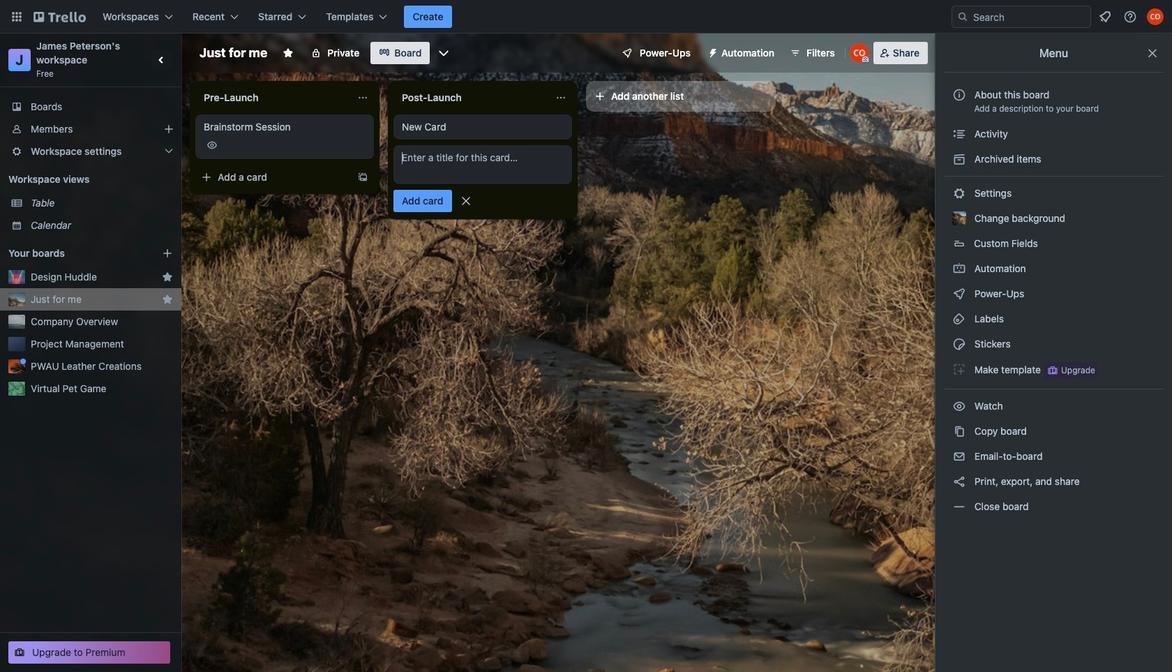 Task type: vqa. For each thing, say whether or not it's contained in the screenshot.
4th sm icon from the bottom of the page
yes



Task type: describe. For each thing, give the bounding box(es) containing it.
1 sm image from the top
[[953, 287, 967, 301]]

0 notifications image
[[1097, 8, 1114, 25]]

Enter a title for this card… text field
[[394, 145, 572, 184]]

christina overa (christinaovera) image
[[1148, 8, 1164, 25]]

5 sm image from the top
[[953, 450, 967, 464]]

add board image
[[162, 248, 173, 259]]

primary element
[[0, 0, 1173, 34]]

3 sm image from the top
[[953, 399, 967, 413]]

2 sm image from the top
[[953, 362, 967, 376]]

your boards with 6 items element
[[8, 245, 141, 262]]

4 sm image from the top
[[953, 424, 967, 438]]

workspace navigation collapse icon image
[[152, 50, 172, 70]]

search image
[[958, 11, 969, 22]]

6 sm image from the top
[[953, 475, 967, 489]]

create from template… image
[[357, 172, 369, 183]]

customize views image
[[437, 46, 451, 60]]

cancel image
[[459, 194, 473, 208]]

Search field
[[969, 7, 1091, 27]]



Task type: locate. For each thing, give the bounding box(es) containing it.
starred icon image
[[162, 272, 173, 283], [162, 294, 173, 305]]

sm image
[[702, 42, 722, 61], [953, 127, 967, 141], [953, 152, 967, 166], [953, 186, 967, 200], [953, 262, 967, 276], [953, 312, 967, 326], [953, 337, 967, 351], [953, 500, 967, 514]]

sm image
[[953, 287, 967, 301], [953, 362, 967, 376], [953, 399, 967, 413], [953, 424, 967, 438], [953, 450, 967, 464], [953, 475, 967, 489]]

this member is an admin of this board. image
[[863, 57, 869, 63]]

None text field
[[394, 87, 550, 109]]

2 starred icon image from the top
[[162, 294, 173, 305]]

1 vertical spatial starred icon image
[[162, 294, 173, 305]]

back to home image
[[34, 6, 86, 28]]

0 vertical spatial starred icon image
[[162, 272, 173, 283]]

christina overa (christinaovera) image
[[850, 43, 870, 63]]

open information menu image
[[1124, 10, 1138, 24]]

star or unstar board image
[[283, 47, 294, 59]]

Board name text field
[[193, 42, 274, 64]]

None text field
[[195, 87, 352, 109]]

1 starred icon image from the top
[[162, 272, 173, 283]]



